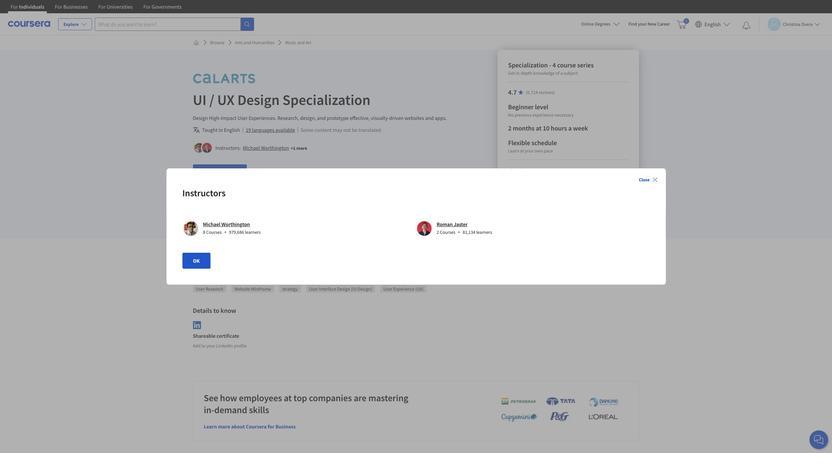 Task type: describe. For each thing, give the bounding box(es) containing it.
close button
[[636, 174, 661, 186]]

1 vertical spatial english
[[224, 127, 240, 133]]

0 horizontal spatial more
[[218, 423, 230, 430]]

knowledge
[[534, 70, 555, 76]]

courses for michael
[[206, 229, 222, 235]]

level
[[535, 103, 549, 111]]

-
[[549, 61, 551, 69]]

certificate
[[217, 333, 239, 339]]

roman jaster image
[[202, 143, 212, 153]]

courses
[[525, 167, 540, 173]]

skills
[[249, 404, 269, 416]]

depth
[[521, 70, 533, 76]]

172,214 already enrolled
[[193, 192, 248, 198]]

find your new career link
[[625, 20, 674, 28]]

try for free: enroll to start your 7-day full access free trial
[[252, 168, 362, 174]]

research
[[206, 286, 223, 292]]

learn more about coursera for business
[[204, 423, 296, 430]]

4
[[553, 61, 556, 69]]

1 vertical spatial learn
[[204, 423, 217, 430]]

details
[[193, 306, 212, 315]]

user for user research
[[196, 286, 205, 292]]

design high-impact user experiences. research, design, and prototype effective, visually-driven websites and apps.
[[193, 115, 447, 121]]

all
[[519, 167, 524, 173]]

try
[[252, 168, 258, 174]]

instructors
[[182, 187, 226, 199]]

effective,
[[350, 115, 370, 121]]

ok button
[[182, 253, 211, 269]]

for for universities
[[98, 3, 106, 10]]

coursera image
[[8, 19, 50, 29]]

impact
[[221, 115, 237, 121]]

in- inside the see how employees at top companies are mastering in-demand skills
[[204, 404, 214, 416]]

at for see how employees at top companies are mastering in-demand skills
[[284, 392, 292, 404]]

governments
[[152, 3, 182, 10]]

beginner level no previous experience necessary
[[508, 103, 574, 118]]

business
[[276, 423, 296, 430]]

profile
[[234, 343, 247, 349]]

jaster
[[454, 221, 468, 228]]

your right find
[[638, 21, 647, 27]]

home image
[[194, 40, 199, 45]]

free:
[[266, 168, 275, 174]]

translated
[[359, 127, 381, 133]]

humanities
[[252, 40, 275, 46]]

about
[[197, 247, 211, 254]]

2 horizontal spatial for
[[268, 423, 274, 430]]

• for jaster
[[458, 229, 460, 236]]

languages
[[252, 127, 274, 133]]

roman jaster image
[[417, 221, 432, 236]]

2 horizontal spatial to
[[289, 168, 293, 174]]

universities
[[107, 3, 133, 10]]

ui
[[193, 91, 207, 109]]

some content may not be translated
[[301, 127, 381, 133]]

view
[[508, 167, 518, 173]]

arts and humanities
[[235, 40, 275, 46]]

courses for roman
[[440, 229, 456, 235]]

hours
[[551, 124, 567, 132]]

instructors dialog
[[166, 168, 666, 285]]

high-
[[209, 115, 221, 121]]

roman jaster 2 courses • 81,134 learners
[[437, 221, 492, 236]]

enroll for free button
[[193, 164, 247, 186]]

ok
[[193, 258, 200, 264]]

own
[[535, 148, 543, 154]]

included
[[193, 216, 212, 222]]

arts and humanities link
[[233, 37, 277, 49]]

taught in english
[[202, 127, 240, 133]]

new
[[648, 21, 657, 27]]

design,
[[300, 115, 316, 121]]

• for worthington
[[224, 229, 226, 236]]

0 vertical spatial michael worthington link
[[243, 145, 289, 151]]

enrolled
[[230, 192, 248, 198]]

companies
[[309, 392, 352, 404]]

browse
[[210, 40, 225, 46]]

music and art
[[285, 40, 311, 46]]

reviews)
[[539, 89, 555, 95]]

2 horizontal spatial at
[[536, 124, 542, 132]]

specialization inside specialization - 4 course series get in-depth knowledge of a subject
[[508, 61, 548, 69]]

find your new career
[[629, 21, 670, 27]]

driven
[[390, 115, 404, 121]]

some
[[301, 127, 314, 133]]

english inside button
[[705, 21, 721, 27]]

user research
[[196, 286, 223, 292]]

4.7
[[508, 88, 517, 96]]

available
[[275, 127, 295, 133]]

user for user experience (ux)
[[384, 286, 392, 292]]

apps.
[[435, 115, 447, 121]]

1 horizontal spatial enroll
[[276, 168, 288, 174]]

michael worthington image
[[183, 221, 198, 236]]

0 vertical spatial worthington
[[261, 145, 289, 151]]

user up 19
[[238, 115, 248, 121]]

show notifications image
[[743, 22, 751, 30]]

0 vertical spatial 2
[[508, 124, 512, 132]]

are
[[354, 392, 367, 404]]

beginner
[[508, 103, 534, 111]]

english button
[[693, 13, 733, 35]]

instructors: michael worthington +1 more
[[215, 145, 307, 151]]

see how employees at top companies are mastering in-demand skills
[[204, 392, 409, 416]]

for for try
[[259, 168, 265, 174]]

for governments
[[143, 3, 182, 10]]

see
[[204, 392, 218, 404]]

81,134
[[463, 229, 476, 235]]

2 vertical spatial design
[[337, 286, 350, 292]]

for for businesses
[[55, 3, 62, 10]]

employees
[[239, 392, 282, 404]]

user experience (ux)
[[384, 286, 424, 292]]

1 horizontal spatial a
[[569, 124, 572, 132]]

user for user interface design (ui design)
[[309, 286, 318, 292]]

shareable
[[193, 333, 216, 339]]

of
[[556, 70, 560, 76]]

flexible schedule learn at your own pace
[[508, 139, 557, 154]]

website wireframe
[[235, 286, 271, 292]]

for for individuals
[[11, 3, 18, 10]]

19
[[246, 127, 251, 133]]

chat with us image
[[814, 435, 824, 445]]

7-
[[313, 168, 317, 174]]

series
[[577, 61, 594, 69]]

your down shareable certificate
[[206, 343, 215, 349]]

19 languages available
[[246, 127, 295, 133]]

find
[[629, 21, 637, 27]]

coursera
[[246, 423, 267, 430]]

add to your linkedin profile
[[193, 343, 247, 349]]

visually-
[[371, 115, 390, 121]]

websites
[[405, 115, 424, 121]]

(6,724
[[526, 89, 538, 95]]

details to know
[[193, 306, 236, 315]]

to for your
[[202, 343, 206, 349]]



Task type: vqa. For each thing, say whether or not it's contained in the screenshot.
Jaster
yes



Task type: locate. For each thing, give the bounding box(es) containing it.
1 horizontal spatial specialization
[[508, 61, 548, 69]]

add
[[193, 343, 201, 349]]

specialization up design high-impact user experiences. research, design, and prototype effective, visually-driven websites and apps.
[[283, 91, 371, 109]]

shopping cart: 1 item image
[[677, 18, 690, 29]]

for left governments
[[143, 3, 151, 10]]

2 for from the left
[[55, 3, 62, 10]]

in- left how
[[204, 404, 214, 416]]

1 learners from the left
[[245, 229, 261, 235]]

courses down roman
[[440, 229, 456, 235]]

prototype
[[327, 115, 349, 121]]

(ui
[[351, 286, 357, 292]]

at inside the see how employees at top companies are mastering in-demand skills
[[284, 392, 292, 404]]

michael worthington link up 979,686
[[203, 221, 250, 228]]

michael up "8"
[[203, 221, 220, 228]]

user
[[238, 115, 248, 121], [196, 286, 205, 292], [309, 286, 318, 292], [384, 286, 392, 292]]

to for know
[[213, 306, 219, 315]]

for right 'try'
[[259, 168, 265, 174]]

enroll left free
[[204, 169, 217, 175]]

2 months at 10 hours a week
[[508, 124, 588, 132]]

1 horizontal spatial learn
[[508, 148, 519, 154]]

at inside flexible schedule learn at your own pace
[[520, 148, 524, 154]]

michael worthington link inside instructors dialog
[[203, 221, 250, 228]]

2 vertical spatial at
[[284, 392, 292, 404]]

mastering
[[368, 392, 409, 404]]

in- right get
[[516, 70, 521, 76]]

0 vertical spatial at
[[536, 124, 542, 132]]

learn down demand
[[204, 423, 217, 430]]

music and art link
[[283, 37, 314, 49]]

linkedin
[[216, 343, 233, 349]]

design left (ui
[[337, 286, 350, 292]]

a inside specialization - 4 course series get in-depth knowledge of a subject
[[561, 70, 563, 76]]

months
[[513, 124, 535, 132]]

1 • from the left
[[224, 229, 226, 236]]

0 vertical spatial in-
[[516, 70, 521, 76]]

english right in
[[224, 127, 240, 133]]

•
[[224, 229, 226, 236], [458, 229, 460, 236]]

ux
[[217, 91, 235, 109]]

1 vertical spatial 2
[[437, 229, 439, 235]]

0 horizontal spatial to
[[202, 343, 206, 349]]

specialization
[[508, 61, 548, 69], [283, 91, 371, 109]]

no
[[508, 112, 514, 118]]

experience
[[533, 112, 554, 118]]

in
[[219, 127, 223, 133]]

at left top
[[284, 392, 292, 404]]

1 vertical spatial design
[[193, 115, 208, 121]]

2 • from the left
[[458, 229, 460, 236]]

1 vertical spatial to
[[213, 306, 219, 315]]

flexible
[[508, 139, 530, 147]]

1 horizontal spatial 2
[[508, 124, 512, 132]]

content
[[315, 127, 332, 133]]

1 horizontal spatial english
[[705, 21, 721, 27]]

experiences.
[[249, 115, 277, 121]]

for universities
[[98, 3, 133, 10]]

close
[[639, 177, 650, 183]]

0 horizontal spatial courses
[[206, 229, 222, 235]]

your left own
[[525, 148, 534, 154]]

1 vertical spatial michael worthington link
[[203, 221, 250, 228]]

experience
[[393, 286, 415, 292]]

for left universities
[[98, 3, 106, 10]]

english right shopping cart: 1 item "image"
[[705, 21, 721, 27]]

learners inside roman jaster 2 courses • 81,134 learners
[[476, 229, 492, 235]]

worthington left +1
[[261, 145, 289, 151]]

0 vertical spatial learn
[[508, 148, 519, 154]]

1 vertical spatial more
[[218, 423, 230, 430]]

0 vertical spatial michael
[[243, 145, 260, 151]]

enroll for free
[[204, 169, 236, 175]]

10
[[543, 124, 550, 132]]

1 horizontal spatial design
[[237, 91, 280, 109]]

instructors:
[[215, 145, 241, 151]]

course
[[557, 61, 576, 69]]

trial
[[354, 168, 362, 174]]

coursera enterprise logos image
[[491, 397, 624, 426]]

for left businesses
[[55, 3, 62, 10]]

learn more about coursera for business link
[[204, 423, 296, 430]]

1 courses from the left
[[206, 229, 222, 235]]

to left start
[[289, 168, 293, 174]]

more left about
[[218, 423, 230, 430]]

at left 10 on the right top of the page
[[536, 124, 542, 132]]

at for flexible schedule learn at your own pace
[[520, 148, 524, 154]]

1 vertical spatial a
[[569, 124, 572, 132]]

and up content
[[317, 115, 326, 121]]

for left the business
[[268, 423, 274, 430]]

0 horizontal spatial at
[[284, 392, 292, 404]]

1 horizontal spatial courses
[[440, 229, 456, 235]]

learn down the flexible
[[508, 148, 519, 154]]

for for governments
[[143, 3, 151, 10]]

0 horizontal spatial learners
[[245, 229, 261, 235]]

2 learners from the left
[[476, 229, 492, 235]]

know
[[221, 306, 236, 315]]

your inside flexible schedule learn at your own pace
[[525, 148, 534, 154]]

top
[[294, 392, 307, 404]]

how
[[220, 392, 237, 404]]

michael inside michael worthington 8 courses • 979,686 learners
[[203, 221, 220, 228]]

for inside button
[[218, 169, 225, 175]]

8
[[203, 229, 205, 235]]

0 horizontal spatial 2
[[437, 229, 439, 235]]

more
[[297, 145, 307, 151], [218, 423, 230, 430]]

learn inside flexible schedule learn at your own pace
[[508, 148, 519, 154]]

1 horizontal spatial at
[[520, 148, 524, 154]]

user left experience
[[384, 286, 392, 292]]

day
[[317, 168, 324, 174]]

worthington up 979,686
[[221, 221, 250, 228]]

free
[[226, 169, 236, 175]]

michael
[[243, 145, 260, 151], [203, 221, 220, 228]]

to right add on the bottom left
[[202, 343, 206, 349]]

0 vertical spatial to
[[289, 168, 293, 174]]

roman
[[437, 221, 453, 228]]

and left apps.
[[425, 115, 434, 121]]

to left know
[[213, 306, 219, 315]]

• left 979,686
[[224, 229, 226, 236]]

at down the flexible
[[520, 148, 524, 154]]

1 horizontal spatial worthington
[[261, 145, 289, 151]]

access
[[332, 168, 345, 174]]

0 horizontal spatial design
[[193, 115, 208, 121]]

4 for from the left
[[143, 3, 151, 10]]

for left free
[[218, 169, 225, 175]]

• inside michael worthington 8 courses • 979,686 learners
[[224, 229, 226, 236]]

learners for michael worthington
[[245, 229, 261, 235]]

1 vertical spatial specialization
[[283, 91, 371, 109]]

michael down 19
[[243, 145, 260, 151]]

1 horizontal spatial learners
[[476, 229, 492, 235]]

0 vertical spatial design
[[237, 91, 280, 109]]

michael worthington link
[[243, 145, 289, 151], [203, 221, 250, 228]]

None search field
[[95, 17, 254, 31]]

courses right "8"
[[206, 229, 222, 235]]

and left art
[[297, 40, 305, 46]]

learners inside michael worthington 8 courses • 979,686 learners
[[245, 229, 261, 235]]

free
[[346, 168, 353, 174]]

19 languages available button
[[246, 126, 295, 134]]

user interface design (ui design)
[[309, 286, 372, 292]]

1 horizontal spatial to
[[213, 306, 219, 315]]

1 horizontal spatial more
[[297, 145, 307, 151]]

0 horizontal spatial learn
[[204, 423, 217, 430]]

for left individuals
[[11, 3, 18, 10]]

1 vertical spatial michael
[[203, 221, 220, 228]]

taught
[[202, 127, 218, 133]]

0 horizontal spatial michael
[[203, 221, 220, 228]]

interface
[[319, 286, 336, 292]]

career
[[657, 21, 670, 27]]

• down jaster in the right of the page
[[458, 229, 460, 236]]

1 vertical spatial in-
[[204, 404, 214, 416]]

more right +1
[[297, 145, 307, 151]]

user left interface
[[309, 286, 318, 292]]

user left research
[[196, 286, 205, 292]]

specialization up depth
[[508, 61, 548, 69]]

worthington inside michael worthington 8 courses • 979,686 learners
[[221, 221, 250, 228]]

2 inside roman jaster 2 courses • 81,134 learners
[[437, 229, 439, 235]]

california institute of the arts image
[[193, 71, 255, 86]]

for for enroll
[[218, 169, 225, 175]]

design up experiences.
[[237, 91, 280, 109]]

+1
[[291, 145, 296, 151]]

learners down coursera plus image
[[245, 229, 261, 235]]

1 vertical spatial worthington
[[221, 221, 250, 228]]

0 horizontal spatial enroll
[[204, 169, 217, 175]]

enroll right free: at the left of page
[[276, 168, 288, 174]]

design left the high-
[[193, 115, 208, 121]]

previous
[[515, 112, 532, 118]]

+1 more button
[[291, 145, 307, 152]]

businesses
[[63, 3, 88, 10]]

1 horizontal spatial •
[[458, 229, 460, 236]]

demand
[[214, 404, 247, 416]]

1 horizontal spatial michael
[[243, 145, 260, 151]]

a left week
[[569, 124, 572, 132]]

michael worthington image
[[194, 143, 204, 153]]

roman jaster link
[[437, 221, 468, 228]]

michael worthington link down languages
[[243, 145, 289, 151]]

skills you'll gain
[[193, 270, 238, 279]]

172,214
[[193, 192, 211, 198]]

2 down no
[[508, 124, 512, 132]]

a right of
[[561, 70, 563, 76]]

enroll
[[276, 168, 288, 174], [204, 169, 217, 175]]

0 horizontal spatial for
[[218, 169, 225, 175]]

0 horizontal spatial a
[[561, 70, 563, 76]]

2 vertical spatial to
[[202, 343, 206, 349]]

learners for roman jaster
[[476, 229, 492, 235]]

1 vertical spatial at
[[520, 148, 524, 154]]

banner navigation
[[5, 0, 187, 13]]

1 horizontal spatial for
[[259, 168, 265, 174]]

2 horizontal spatial design
[[337, 286, 350, 292]]

0 horizontal spatial specialization
[[283, 91, 371, 109]]

a
[[561, 70, 563, 76], [569, 124, 572, 132]]

courses
[[206, 229, 222, 235], [440, 229, 456, 235]]

0 vertical spatial a
[[561, 70, 563, 76]]

2 down roman
[[437, 229, 439, 235]]

1 horizontal spatial in-
[[516, 70, 521, 76]]

wireframe
[[251, 286, 271, 292]]

website
[[235, 286, 250, 292]]

enroll inside button
[[204, 169, 217, 175]]

necessary
[[555, 112, 574, 118]]

learners
[[245, 229, 261, 235], [476, 229, 492, 235]]

• inside roman jaster 2 courses • 81,134 learners
[[458, 229, 460, 236]]

coursera plus image
[[224, 217, 265, 221]]

2
[[508, 124, 512, 132], [437, 229, 439, 235]]

learners right "81,134"
[[476, 229, 492, 235]]

your left 7-
[[303, 168, 312, 174]]

shareable certificate
[[193, 333, 239, 339]]

with
[[213, 216, 223, 222]]

about
[[231, 423, 245, 430]]

3 for from the left
[[98, 3, 106, 10]]

music
[[285, 40, 296, 46]]

2 courses from the left
[[440, 229, 456, 235]]

arts
[[235, 40, 243, 46]]

/
[[209, 91, 214, 109]]

more inside instructors: michael worthington +1 more
[[297, 145, 307, 151]]

courses inside michael worthington 8 courses • 979,686 learners
[[206, 229, 222, 235]]

0 horizontal spatial •
[[224, 229, 226, 236]]

0 horizontal spatial in-
[[204, 404, 214, 416]]

979,686
[[229, 229, 244, 235]]

0 vertical spatial more
[[297, 145, 307, 151]]

for
[[259, 168, 265, 174], [218, 169, 225, 175], [268, 423, 274, 430]]

courses inside roman jaster 2 courses • 81,134 learners
[[440, 229, 456, 235]]

included with
[[193, 216, 224, 222]]

1 for from the left
[[11, 3, 18, 10]]

and right arts
[[244, 40, 251, 46]]

ui / ux design specialization
[[193, 91, 371, 109]]

0 horizontal spatial worthington
[[221, 221, 250, 228]]

0 vertical spatial specialization
[[508, 61, 548, 69]]

and
[[244, 40, 251, 46], [297, 40, 305, 46], [317, 115, 326, 121], [425, 115, 434, 121]]

0 vertical spatial english
[[705, 21, 721, 27]]

in- inside specialization - 4 course series get in-depth knowledge of a subject
[[516, 70, 521, 76]]

0 horizontal spatial english
[[224, 127, 240, 133]]



